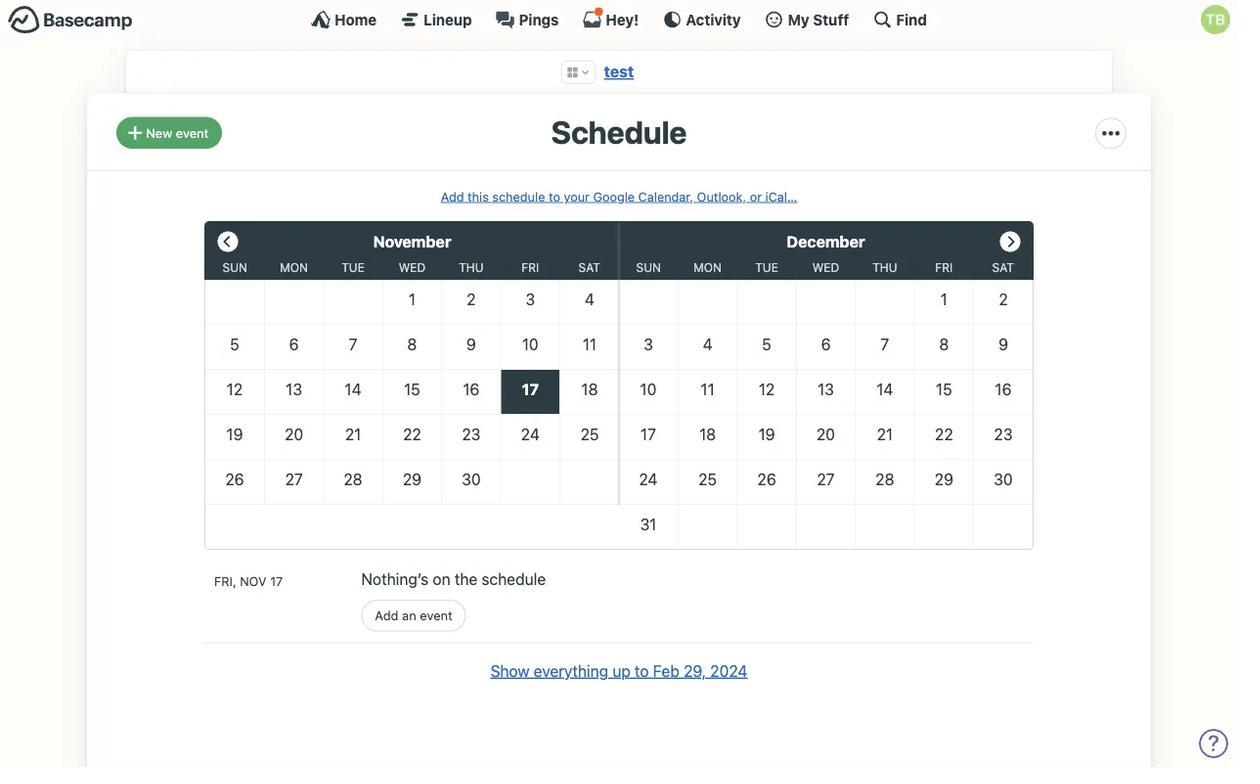 Task type: describe. For each thing, give the bounding box(es) containing it.
sun for december
[[637, 260, 661, 274]]

new event link
[[116, 117, 222, 149]]

find button
[[873, 10, 928, 29]]

tue for november
[[342, 260, 365, 274]]

wed for december
[[813, 260, 840, 274]]

tue for december
[[756, 260, 779, 274]]

test link
[[604, 62, 634, 81]]

lineup link
[[400, 10, 472, 29]]

find
[[897, 11, 928, 28]]

fri,
[[214, 573, 236, 588]]

lineup
[[424, 11, 472, 28]]

0 vertical spatial schedule
[[493, 189, 546, 203]]

or
[[750, 189, 762, 203]]

sat for december
[[993, 260, 1015, 274]]

pings button
[[496, 10, 559, 29]]

to for feb
[[635, 661, 649, 680]]

outlook,
[[697, 189, 747, 203]]

show        everything      up to        feb 29, 2024
[[491, 661, 748, 680]]

new event
[[146, 125, 209, 140]]

home
[[335, 11, 377, 28]]

november
[[373, 232, 452, 251]]

test
[[604, 62, 634, 81]]

the
[[455, 570, 478, 589]]

thu for december
[[873, 260, 898, 274]]

home link
[[311, 10, 377, 29]]

ical…
[[766, 189, 798, 203]]

2024
[[711, 661, 748, 680]]

add for add this schedule to your google calendar, outlook, or ical…
[[441, 189, 464, 203]]

hey!
[[606, 11, 639, 28]]

tim burton image
[[1202, 5, 1231, 34]]

activity
[[686, 11, 741, 28]]

everything
[[534, 661, 609, 680]]

my stuff button
[[765, 10, 850, 29]]

this
[[468, 189, 489, 203]]

show
[[491, 661, 530, 680]]

thu for november
[[459, 260, 484, 274]]

pings
[[519, 11, 559, 28]]

fri for december
[[936, 260, 953, 274]]



Task type: locate. For each thing, give the bounding box(es) containing it.
event right an in the bottom of the page
[[420, 608, 453, 623]]

up
[[613, 661, 631, 680]]

0 horizontal spatial event
[[176, 125, 209, 140]]

1 vertical spatial add
[[375, 608, 399, 623]]

1 horizontal spatial wed
[[813, 260, 840, 274]]

sun
[[223, 260, 247, 274], [637, 260, 661, 274]]

wed
[[399, 260, 426, 274], [813, 260, 840, 274]]

1 horizontal spatial add
[[441, 189, 464, 203]]

1 horizontal spatial tue
[[756, 260, 779, 274]]

add this schedule to your google calendar, outlook, or ical… link
[[441, 189, 798, 203]]

0 vertical spatial add
[[441, 189, 464, 203]]

event inside 'link'
[[420, 608, 453, 623]]

1 tue from the left
[[342, 260, 365, 274]]

main element
[[0, 0, 1239, 38]]

show        everything      up to        feb 29, 2024 button
[[491, 659, 748, 682]]

december
[[787, 232, 865, 251]]

to inside button
[[635, 661, 649, 680]]

on
[[433, 570, 451, 589]]

add
[[441, 189, 464, 203], [375, 608, 399, 623]]

1 horizontal spatial fri
[[936, 260, 953, 274]]

2 tue from the left
[[756, 260, 779, 274]]

activity link
[[663, 10, 741, 29]]

add left an in the bottom of the page
[[375, 608, 399, 623]]

1 vertical spatial to
[[635, 661, 649, 680]]

schedule right this on the left of the page
[[493, 189, 546, 203]]

0 vertical spatial event
[[176, 125, 209, 140]]

0 horizontal spatial mon
[[280, 260, 308, 274]]

2 mon from the left
[[694, 260, 722, 274]]

1 horizontal spatial to
[[635, 661, 649, 680]]

your
[[564, 189, 590, 203]]

1 fri from the left
[[522, 260, 539, 274]]

switch accounts image
[[8, 5, 133, 35]]

new
[[146, 125, 172, 140]]

1 horizontal spatial sat
[[993, 260, 1015, 274]]

fri
[[522, 260, 539, 274], [936, 260, 953, 274]]

29,
[[684, 661, 707, 680]]

2 sat from the left
[[993, 260, 1015, 274]]

to for your
[[549, 189, 561, 203]]

to
[[549, 189, 561, 203], [635, 661, 649, 680]]

1 sat from the left
[[579, 260, 601, 274]]

google
[[593, 189, 635, 203]]

sun for november
[[223, 260, 247, 274]]

sat for november
[[579, 260, 601, 274]]

add an event
[[375, 608, 453, 623]]

0 vertical spatial to
[[549, 189, 561, 203]]

0 horizontal spatial wed
[[399, 260, 426, 274]]

stuff
[[813, 11, 850, 28]]

add an event link
[[361, 600, 466, 631]]

2 wed from the left
[[813, 260, 840, 274]]

feb
[[653, 661, 680, 680]]

nothing's
[[361, 570, 429, 589]]

add for add an event
[[375, 608, 399, 623]]

1 horizontal spatial thu
[[873, 260, 898, 274]]

sat
[[579, 260, 601, 274], [993, 260, 1015, 274]]

1 horizontal spatial mon
[[694, 260, 722, 274]]

1 mon from the left
[[280, 260, 308, 274]]

an
[[402, 608, 417, 623]]

to left "your"
[[549, 189, 561, 203]]

nothing's on the schedule
[[361, 570, 546, 589]]

mon for december
[[694, 260, 722, 274]]

schedule right the
[[482, 570, 546, 589]]

fri for november
[[522, 260, 539, 274]]

1 horizontal spatial event
[[420, 608, 453, 623]]

0 horizontal spatial sat
[[579, 260, 601, 274]]

0 horizontal spatial thu
[[459, 260, 484, 274]]

to right 'up'
[[635, 661, 649, 680]]

2 fri from the left
[[936, 260, 953, 274]]

wed down december
[[813, 260, 840, 274]]

add left this on the left of the page
[[441, 189, 464, 203]]

1 vertical spatial schedule
[[482, 570, 546, 589]]

tue
[[342, 260, 365, 274], [756, 260, 779, 274]]

nov
[[240, 573, 267, 588]]

0 horizontal spatial tue
[[342, 260, 365, 274]]

add inside 'link'
[[375, 608, 399, 623]]

add this schedule to your google calendar, outlook, or ical…
[[441, 189, 798, 203]]

hey! button
[[583, 7, 639, 29]]

0 horizontal spatial add
[[375, 608, 399, 623]]

2 thu from the left
[[873, 260, 898, 274]]

calendar,
[[639, 189, 694, 203]]

fri, nov 17
[[214, 573, 283, 588]]

17
[[270, 573, 283, 588]]

wed down november
[[399, 260, 426, 274]]

1 vertical spatial event
[[420, 608, 453, 623]]

event
[[176, 125, 209, 140], [420, 608, 453, 623]]

mon for november
[[280, 260, 308, 274]]

event right new at the top left
[[176, 125, 209, 140]]

schedule
[[552, 113, 687, 150]]

mon
[[280, 260, 308, 274], [694, 260, 722, 274]]

2 sun from the left
[[637, 260, 661, 274]]

0 horizontal spatial fri
[[522, 260, 539, 274]]

0 horizontal spatial to
[[549, 189, 561, 203]]

my stuff
[[788, 11, 850, 28]]

1 sun from the left
[[223, 260, 247, 274]]

0 horizontal spatial sun
[[223, 260, 247, 274]]

thu
[[459, 260, 484, 274], [873, 260, 898, 274]]

1 horizontal spatial sun
[[637, 260, 661, 274]]

schedule
[[493, 189, 546, 203], [482, 570, 546, 589]]

1 thu from the left
[[459, 260, 484, 274]]

my
[[788, 11, 810, 28]]

wed for november
[[399, 260, 426, 274]]

1 wed from the left
[[399, 260, 426, 274]]



Task type: vqa. For each thing, say whether or not it's contained in the screenshot.
Assigned to
no



